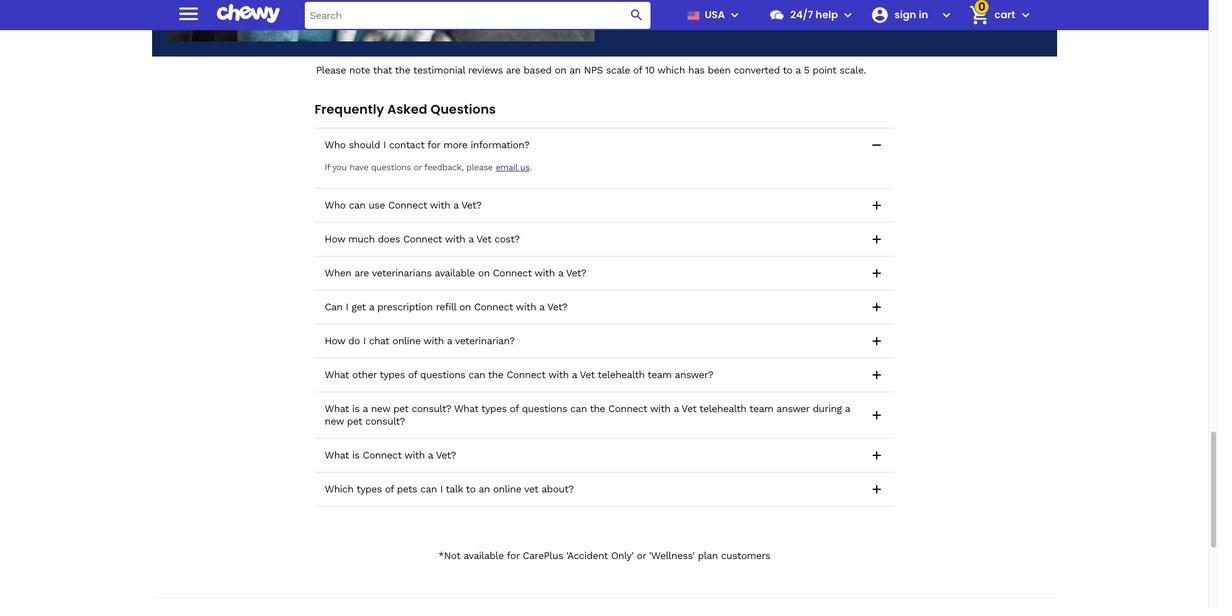 Task type: locate. For each thing, give the bounding box(es) containing it.
is up which
[[352, 449, 360, 461]]

0 vertical spatial for
[[427, 139, 440, 151]]

who should i contact for more information? image
[[869, 138, 884, 153]]

available up 'can i get a prescription refill on connect with a vet?'
[[435, 267, 475, 279]]

feedback,
[[424, 162, 464, 172]]

1 is from the top
[[352, 403, 360, 415]]

with inside what is a new pet consult? what types of questions can the connect with a vet telehealth team answer during a new pet consult?
[[650, 403, 670, 415]]

note
[[349, 64, 370, 76]]

new
[[371, 403, 390, 415], [325, 415, 344, 427]]

who
[[325, 139, 346, 151], [325, 199, 346, 211]]

0 vertical spatial to
[[783, 64, 792, 76]]

converted
[[734, 64, 780, 76]]

2 vertical spatial the
[[590, 403, 605, 415]]

0 horizontal spatial telehealth
[[598, 369, 645, 381]]

scale
[[606, 64, 630, 76]]

0 horizontal spatial consult?
[[365, 415, 405, 427]]

for
[[427, 139, 440, 151], [507, 550, 519, 562]]

1 vertical spatial are
[[354, 267, 369, 279]]

0 horizontal spatial vet
[[476, 233, 491, 245]]

who can use connect with a vet?
[[325, 199, 481, 211]]

0 vertical spatial on
[[555, 64, 566, 76]]

please
[[466, 162, 493, 172]]

1 vertical spatial an
[[479, 483, 490, 495]]

who for who should i contact for more information?
[[325, 139, 346, 151]]

veterinarians
[[372, 267, 432, 279]]

0 horizontal spatial the
[[395, 64, 410, 76]]

.
[[530, 162, 532, 172]]

0 vertical spatial how
[[325, 233, 345, 245]]

vet up what is a new pet consult? what types of questions can the connect with a vet telehealth team answer during a new pet consult?
[[580, 369, 595, 381]]

team left 'answer'
[[749, 403, 773, 415]]

vet
[[476, 233, 491, 245], [580, 369, 595, 381], [681, 403, 697, 415]]

0 horizontal spatial new
[[325, 415, 344, 427]]

of
[[633, 64, 642, 76], [408, 369, 417, 381], [510, 403, 519, 415], [385, 483, 394, 495]]

questions down 'contact'
[[371, 162, 411, 172]]

how left do at the left
[[325, 335, 345, 347]]

1 vertical spatial team
[[749, 403, 773, 415]]

0 vertical spatial pet
[[393, 403, 408, 415]]

who can use connect with a vet? image
[[869, 198, 884, 213]]

10
[[645, 64, 655, 76]]

0 horizontal spatial an
[[479, 483, 490, 495]]

1 vertical spatial is
[[352, 449, 360, 461]]

vet?
[[461, 199, 481, 211], [566, 267, 586, 279], [547, 301, 567, 313], [436, 449, 456, 461]]

consult?
[[412, 403, 451, 415], [365, 415, 405, 427]]

can
[[349, 199, 365, 211], [469, 369, 485, 381], [570, 403, 587, 415], [420, 483, 437, 495]]

types right which
[[356, 483, 382, 495]]

on up 'can i get a prescription refill on connect with a vet?'
[[478, 267, 490, 279]]

0 vertical spatial available
[[435, 267, 475, 279]]

1 horizontal spatial new
[[371, 403, 390, 415]]

how for how do i chat online with a veterinarian?
[[325, 335, 345, 347]]

types right other
[[380, 369, 405, 381]]

1 vertical spatial vet
[[580, 369, 595, 381]]

how for how much does connect with a vet cost?
[[325, 233, 345, 245]]

when are veterinarians available on connect with a vet? image
[[869, 266, 884, 281]]

available right *not
[[464, 550, 504, 562]]

or down 'who should i contact for more information?'
[[414, 162, 422, 172]]

vet left cost?
[[476, 233, 491, 245]]

on right refill
[[459, 301, 471, 313]]

help menu image
[[841, 8, 856, 23]]

2 horizontal spatial vet
[[681, 403, 697, 415]]

1 who from the top
[[325, 139, 346, 151]]

that
[[373, 64, 392, 76]]

0 vertical spatial or
[[414, 162, 422, 172]]

sign in link
[[866, 0, 937, 30]]

information?
[[471, 139, 529, 151]]

for left more
[[427, 139, 440, 151]]

2 who from the top
[[325, 199, 346, 211]]

1 horizontal spatial to
[[783, 64, 792, 76]]

of down what other types of questions can the connect with a vet telehealth team answer?
[[510, 403, 519, 415]]

i
[[383, 139, 386, 151], [346, 301, 348, 313], [363, 335, 366, 347], [440, 483, 443, 495]]

1 vertical spatial for
[[507, 550, 519, 562]]

can inside what is a new pet consult? what types of questions can the connect with a vet telehealth team answer during a new pet consult?
[[570, 403, 587, 415]]

1 vertical spatial the
[[488, 369, 503, 381]]

telehealth inside what is a new pet consult? what types of questions can the connect with a vet telehealth team answer during a new pet consult?
[[699, 403, 746, 415]]

1 how from the top
[[325, 233, 345, 245]]

questions
[[371, 162, 411, 172], [420, 369, 465, 381], [522, 403, 567, 415]]

1 vertical spatial to
[[466, 483, 475, 495]]

to
[[783, 64, 792, 76], [466, 483, 475, 495]]

2 horizontal spatial on
[[555, 64, 566, 76]]

with
[[430, 199, 450, 211], [445, 233, 465, 245], [535, 267, 555, 279], [516, 301, 536, 313], [423, 335, 444, 347], [548, 369, 569, 381], [650, 403, 670, 415], [404, 449, 425, 461]]

1 vertical spatial telehealth
[[699, 403, 746, 415]]

who up you
[[325, 139, 346, 151]]

1 horizontal spatial the
[[488, 369, 503, 381]]

0 vertical spatial new
[[371, 403, 390, 415]]

0 horizontal spatial online
[[392, 335, 421, 347]]

0 vertical spatial team
[[648, 369, 672, 381]]

point
[[813, 64, 836, 76]]

are right when
[[354, 267, 369, 279]]

how left much
[[325, 233, 345, 245]]

much
[[348, 233, 375, 245]]

team inside what is a new pet consult? what types of questions can the connect with a vet telehealth team answer during a new pet consult?
[[749, 403, 773, 415]]

0 vertical spatial is
[[352, 403, 360, 415]]

scale.
[[840, 64, 866, 76]]

1 horizontal spatial online
[[493, 483, 521, 495]]

questions
[[431, 100, 496, 118]]

i right do at the left
[[363, 335, 366, 347]]

pet
[[393, 403, 408, 415], [347, 415, 362, 427]]

0 horizontal spatial menu image
[[176, 1, 201, 26]]

for left the careplus
[[507, 550, 519, 562]]

1 vertical spatial available
[[464, 550, 504, 562]]

2 horizontal spatial the
[[590, 403, 605, 415]]

is down other
[[352, 403, 360, 415]]

to right talk
[[466, 483, 475, 495]]

is for connect
[[352, 449, 360, 461]]

what for what other types of questions can the connect with a vet telehealth team answer?
[[325, 369, 349, 381]]

0 vertical spatial an
[[569, 64, 581, 76]]

0 vertical spatial online
[[392, 335, 421, 347]]

2 horizontal spatial questions
[[522, 403, 567, 415]]

1 horizontal spatial on
[[478, 267, 490, 279]]

team left answer?
[[648, 369, 672, 381]]

1 vertical spatial on
[[478, 267, 490, 279]]

chewy home image
[[217, 0, 279, 28]]

on right "based" in the left of the page
[[555, 64, 566, 76]]

pet up what is connect with a vet?
[[393, 403, 408, 415]]

0 vertical spatial are
[[506, 64, 520, 76]]

how do i chat online with a veterinarian?
[[325, 335, 515, 347]]

2 vertical spatial on
[[459, 301, 471, 313]]

asked
[[387, 100, 427, 118]]

on
[[555, 64, 566, 76], [478, 267, 490, 279], [459, 301, 471, 313]]

connect inside what is a new pet consult? what types of questions can the connect with a vet telehealth team answer during a new pet consult?
[[608, 403, 647, 415]]

online left the vet
[[493, 483, 521, 495]]

vet down answer?
[[681, 403, 697, 415]]

types down what other types of questions can the connect with a vet telehealth team answer?
[[481, 403, 507, 415]]

*not
[[438, 550, 460, 562]]

1 horizontal spatial an
[[569, 64, 581, 76]]

menu image
[[176, 1, 201, 26], [727, 8, 743, 23]]

0 horizontal spatial or
[[414, 162, 422, 172]]

cart menu image
[[1018, 8, 1033, 23]]

1 horizontal spatial telehealth
[[699, 403, 746, 415]]

who down you
[[325, 199, 346, 211]]

prescription
[[377, 301, 433, 313]]

menu image left chewy home image
[[176, 1, 201, 26]]

help
[[816, 8, 838, 22]]

0 horizontal spatial team
[[648, 369, 672, 381]]

what other types of questions can the connect with a vet telehealth team answer? image
[[869, 368, 884, 383]]

pet down other
[[347, 415, 362, 427]]

menu image right 'usa'
[[727, 8, 743, 23]]

2 vertical spatial types
[[356, 483, 382, 495]]

who for who can use connect with a vet?
[[325, 199, 346, 211]]

the
[[395, 64, 410, 76], [488, 369, 503, 381], [590, 403, 605, 415]]

online
[[392, 335, 421, 347], [493, 483, 521, 495]]

telehealth up what is a new pet consult? what types of questions can the connect with a vet telehealth team answer during a new pet consult?
[[598, 369, 645, 381]]

0 vertical spatial questions
[[371, 162, 411, 172]]

*not available for careplus 'accident only' or 'wellness' plan customers
[[438, 550, 770, 562]]

plan
[[698, 550, 718, 562]]

1 vertical spatial questions
[[420, 369, 465, 381]]

which
[[657, 64, 685, 76]]

questions down what other types of questions can the connect with a vet telehealth team answer?
[[522, 403, 567, 415]]

are left "based" in the left of the page
[[506, 64, 520, 76]]

1 horizontal spatial team
[[749, 403, 773, 415]]

or
[[414, 162, 422, 172], [637, 550, 646, 562]]

cost?
[[494, 233, 520, 245]]

connect
[[388, 199, 427, 211], [403, 233, 442, 245], [493, 267, 532, 279], [474, 301, 513, 313], [507, 369, 545, 381], [608, 403, 647, 415], [363, 449, 402, 461]]

1 vertical spatial who
[[325, 199, 346, 211]]

1 vertical spatial types
[[481, 403, 507, 415]]

2 vertical spatial vet
[[681, 403, 697, 415]]

0 vertical spatial consult?
[[412, 403, 451, 415]]

to left 5
[[783, 64, 792, 76]]

how
[[325, 233, 345, 245], [325, 335, 345, 347]]

an right talk
[[479, 483, 490, 495]]

what is a new pet consult? what types of questions can the connect with a vet telehealth team answer during a new pet consult?
[[325, 403, 850, 427]]

when
[[325, 267, 351, 279]]

usa button
[[682, 0, 743, 30]]

is inside what is a new pet consult? what types of questions can the connect with a vet telehealth team answer during a new pet consult?
[[352, 403, 360, 415]]

2 how from the top
[[325, 335, 345, 347]]

email
[[495, 162, 517, 172]]

which types of pets can i talk to an online vet about? image
[[869, 482, 884, 497]]

0 vertical spatial who
[[325, 139, 346, 151]]

an left nps
[[569, 64, 581, 76]]

telehealth down answer?
[[699, 403, 746, 415]]

please note that the testimonial reviews are based on an nps scale of 10 which has been converted to a 5 point scale.
[[316, 64, 866, 76]]

or right only'
[[637, 550, 646, 562]]

how much does connect with a vet cost? image
[[869, 232, 884, 247]]

0 vertical spatial vet
[[476, 233, 491, 245]]

questions inside what is a new pet consult? what types of questions can the connect with a vet telehealth team answer during a new pet consult?
[[522, 403, 567, 415]]

1 vertical spatial or
[[637, 550, 646, 562]]

1 horizontal spatial menu image
[[727, 8, 743, 23]]

2 vertical spatial questions
[[522, 403, 567, 415]]

what is connect with a vet? image
[[869, 448, 884, 463]]

types inside what is a new pet consult? what types of questions can the connect with a vet telehealth team answer during a new pet consult?
[[481, 403, 507, 415]]

2 is from the top
[[352, 449, 360, 461]]

are
[[506, 64, 520, 76], [354, 267, 369, 279]]

sign
[[895, 8, 916, 22]]

1 vertical spatial how
[[325, 335, 345, 347]]

types
[[380, 369, 405, 381], [481, 403, 507, 415], [356, 483, 382, 495]]

1 horizontal spatial consult?
[[412, 403, 451, 415]]

0 horizontal spatial pet
[[347, 415, 362, 427]]

questions down how do i chat online with a veterinarian?
[[420, 369, 465, 381]]

online right chat
[[392, 335, 421, 347]]

of inside what is a new pet consult? what types of questions can the connect with a vet telehealth team answer during a new pet consult?
[[510, 403, 519, 415]]

1 horizontal spatial vet
[[580, 369, 595, 381]]

is
[[352, 403, 360, 415], [352, 449, 360, 461]]

an
[[569, 64, 581, 76], [479, 483, 490, 495]]

0 vertical spatial types
[[380, 369, 405, 381]]

the inside what is a new pet consult? what types of questions can the connect with a vet telehealth team answer during a new pet consult?
[[590, 403, 605, 415]]



Task type: vqa. For each thing, say whether or not it's contained in the screenshot.
LIST BOX
no



Task type: describe. For each thing, give the bounding box(es) containing it.
i left get on the left
[[346, 301, 348, 313]]

cart
[[994, 8, 1015, 22]]

answer
[[776, 403, 810, 415]]

what is connect with a vet?
[[325, 449, 456, 461]]

can i get a prescription refill on connect with a vet? image
[[869, 300, 884, 315]]

more
[[443, 139, 468, 151]]

contact
[[389, 139, 424, 151]]

how do i chat online with a veterinarian? image
[[869, 334, 884, 349]]

veterinarian?
[[455, 335, 515, 347]]

been
[[708, 64, 731, 76]]

5
[[804, 64, 809, 76]]

refill
[[436, 301, 456, 313]]

talk
[[446, 483, 463, 495]]

is for a
[[352, 403, 360, 415]]

24/7 help
[[790, 8, 838, 22]]

does
[[378, 233, 400, 245]]

what for what is connect with a vet?
[[325, 449, 349, 461]]

other
[[352, 369, 377, 381]]

24/7
[[790, 8, 813, 22]]

1 horizontal spatial are
[[506, 64, 520, 76]]

0 horizontal spatial are
[[354, 267, 369, 279]]

us
[[520, 162, 530, 172]]

1 horizontal spatial or
[[637, 550, 646, 562]]

frequently
[[315, 100, 384, 118]]

email us link
[[495, 162, 530, 172]]

reviews
[[468, 64, 503, 76]]

when are veterinarians available on connect with a vet?
[[325, 267, 586, 279]]

1 vertical spatial consult?
[[365, 415, 405, 427]]

who should i contact for more information?
[[325, 139, 529, 151]]

0 horizontal spatial to
[[466, 483, 475, 495]]

i right should
[[383, 139, 386, 151]]

of left pets
[[385, 483, 394, 495]]

if
[[325, 162, 330, 172]]

get
[[351, 301, 366, 313]]

0 horizontal spatial on
[[459, 301, 471, 313]]

vet inside what is a new pet consult? what types of questions can the connect with a vet telehealth team answer during a new pet consult?
[[681, 403, 697, 415]]

answer?
[[675, 369, 713, 381]]

0 horizontal spatial for
[[427, 139, 440, 151]]

usa
[[705, 8, 725, 22]]

24/7 help link
[[764, 0, 838, 30]]

menu image inside usa dropdown button
[[727, 8, 743, 23]]

what other types of questions can the connect with a vet telehealth team answer?
[[325, 369, 713, 381]]

based
[[524, 64, 551, 76]]

1 vertical spatial online
[[493, 483, 521, 495]]

'wellness'
[[649, 550, 695, 562]]

1 horizontal spatial for
[[507, 550, 519, 562]]

use
[[369, 199, 385, 211]]

1 horizontal spatial questions
[[420, 369, 465, 381]]

sign in
[[895, 8, 928, 22]]

please
[[316, 64, 346, 76]]

which
[[325, 483, 354, 495]]

pets
[[397, 483, 417, 495]]

of left 10
[[633, 64, 642, 76]]

in
[[919, 8, 928, 22]]

account menu image
[[939, 8, 954, 23]]

1 horizontal spatial pet
[[393, 403, 408, 415]]

'accident
[[566, 550, 608, 562]]

0 vertical spatial telehealth
[[598, 369, 645, 381]]

Product search field
[[305, 2, 651, 29]]

0 horizontal spatial questions
[[371, 162, 411, 172]]

only'
[[611, 550, 634, 562]]

Search text field
[[305, 2, 651, 29]]

how much does connect with a vet cost?
[[325, 233, 520, 245]]

if you have questions or feedback, please email us .
[[325, 162, 532, 172]]

do
[[348, 335, 360, 347]]

chat
[[369, 335, 389, 347]]

1 vertical spatial pet
[[347, 415, 362, 427]]

i left talk
[[440, 483, 443, 495]]

careplus
[[523, 550, 563, 562]]

during
[[813, 403, 842, 415]]

you
[[332, 162, 347, 172]]

which types of pets can i talk to an online vet about?
[[325, 483, 574, 495]]

chewy support image
[[769, 7, 785, 23]]

should
[[349, 139, 380, 151]]

frequently asked questions
[[315, 100, 496, 118]]

has
[[688, 64, 705, 76]]

nps
[[584, 64, 603, 76]]

testimonial
[[413, 64, 465, 76]]

0 vertical spatial the
[[395, 64, 410, 76]]

what is a new pet consult? what types of questions can the connect with a vet telehealth team answer during a new pet consult? image
[[869, 408, 884, 423]]

of down how do i chat online with a veterinarian?
[[408, 369, 417, 381]]

items image
[[968, 4, 990, 26]]

submit search image
[[629, 8, 644, 23]]

can
[[325, 301, 343, 313]]

customers
[[721, 550, 770, 562]]

about?
[[541, 483, 574, 495]]

what for what is a new pet consult? what types of questions can the connect with a vet telehealth team answer during a new pet consult?
[[325, 403, 349, 415]]

vet
[[524, 483, 538, 495]]

have
[[349, 162, 368, 172]]

can i get a prescription refill on connect with a vet?
[[325, 301, 567, 313]]

cart link
[[964, 0, 1015, 30]]

1 vertical spatial new
[[325, 415, 344, 427]]



